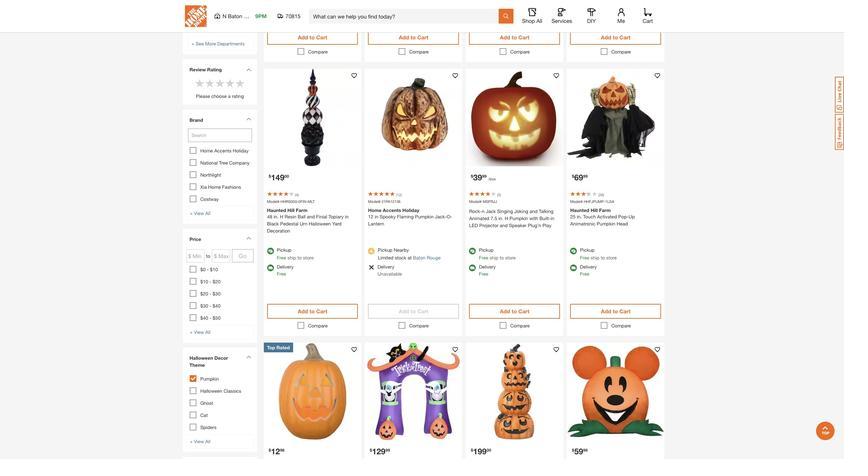 Task type: vqa. For each thing, say whether or not it's contained in the screenshot.
middle And
yes



Task type: locate. For each thing, give the bounding box(es) containing it.
1 limited stock for pickup image from the top
[[368, 248, 375, 255]]

0 horizontal spatial 99
[[386, 448, 390, 453]]

1 ship from the left
[[287, 255, 296, 261]]

star symbol image
[[205, 78, 215, 88], [225, 78, 235, 88], [235, 78, 245, 88]]

hill inside haunted hill farm 25 in. touch activated pop-up animatronic pumpkin head
[[591, 208, 598, 214]]

talking
[[539, 209, 554, 215]]

1 pickup from the left
[[277, 248, 291, 253]]

in. right 48
[[274, 214, 279, 220]]

0 vertical spatial $40
[[213, 303, 221, 309]]

delivery free
[[277, 264, 294, 277], [479, 264, 496, 277], [580, 264, 597, 277]]

98
[[280, 448, 285, 453], [583, 448, 588, 453]]

$30 - $40 link
[[200, 303, 221, 309]]

halloween inside halloween decor theme
[[190, 355, 213, 361]]

pumpkin up halloween classics link
[[200, 376, 219, 382]]

3 available for pickup image from the left
[[570, 248, 577, 255]]

spiders link
[[200, 425, 217, 431]]

2 pickup free ship to store from the left
[[479, 248, 516, 261]]

n
[[223, 13, 227, 19]]

+ view all
[[190, 210, 210, 216], [190, 329, 210, 335], [190, 439, 210, 445]]

2 98 from the left
[[583, 448, 588, 453]]

pickup for 149
[[277, 248, 291, 253]]

4 ) from the left
[[603, 193, 604, 197]]

+ view all down "$40 - $50"
[[190, 329, 210, 335]]

up
[[629, 214, 635, 220]]

in.
[[274, 214, 279, 220], [577, 214, 582, 220], [499, 216, 504, 222]]

3 ( from the left
[[497, 193, 498, 197]]

$
[[269, 174, 271, 179], [471, 174, 473, 179], [572, 174, 574, 179], [269, 448, 271, 453], [370, 448, 372, 453], [471, 448, 473, 453], [572, 448, 574, 453]]

limited stock for pickup image left delivery unavailable
[[368, 265, 375, 271]]

( for /box
[[497, 193, 498, 197]]

1 horizontal spatial in.
[[499, 216, 504, 222]]

0 vertical spatial accents
[[214, 148, 231, 154]]

3 delivery from the left
[[479, 264, 496, 270]]

and inside the haunted hill farm 48 in. h resin ball and finial topiary in black pedestal urn halloween yard decoration
[[307, 214, 315, 220]]

1 horizontal spatial $30
[[213, 291, 221, 297]]

4 pickup from the left
[[580, 248, 595, 253]]

0 vertical spatial $10
[[210, 267, 218, 273]]

0 horizontal spatial rouge
[[244, 13, 260, 19]]

available shipping image for /box
[[469, 265, 476, 272]]

1 horizontal spatial delivery free
[[479, 264, 496, 277]]

0 horizontal spatial $40
[[200, 315, 208, 321]]

h down singing
[[505, 216, 508, 222]]

yard
[[332, 221, 342, 227]]

1 vertical spatial accents
[[383, 208, 401, 214]]

2 horizontal spatial 99
[[583, 174, 588, 179]]

3 ship from the left
[[591, 255, 600, 261]]

) up singing
[[500, 193, 501, 197]]

and left speaker
[[500, 223, 508, 229]]

1 vertical spatial limited stock for pickup image
[[368, 265, 375, 271]]

available shipping image
[[267, 265, 274, 272], [469, 265, 476, 272]]

1 horizontal spatial in
[[375, 214, 378, 220]]

in. inside the haunted hill farm 48 in. h resin ball and finial topiary in black pedestal urn halloween yard decoration
[[274, 214, 279, 220]]

$ for 12
[[269, 448, 271, 453]]

in inside home accents holiday 12 in spooky flaming pumpkin jack-o- lantern
[[375, 214, 378, 220]]

+ view all link down costway
[[186, 206, 254, 221]]

view down "$40 - $50"
[[194, 329, 204, 335]]

0 vertical spatial + view all link
[[186, 206, 254, 221]]

1 vertical spatial 00
[[487, 448, 491, 453]]

halloween down finial on the top left
[[309, 221, 331, 227]]

me
[[618, 18, 625, 24]]

available for pickup image
[[267, 248, 274, 255], [469, 248, 476, 255], [570, 248, 577, 255]]

$ inside $ 149 00
[[269, 174, 271, 179]]

$ inside the $ 69 99
[[572, 174, 574, 179]]

pickup free ship to store for /box
[[479, 248, 516, 261]]

$20 up $20 - $30 link
[[213, 279, 221, 285]]

0 horizontal spatial in.
[[274, 214, 279, 220]]

4 model# from the left
[[570, 200, 583, 204]]

hill inside the haunted hill farm 48 in. h resin ball and finial topiary in black pedestal urn halloween yard decoration
[[287, 208, 295, 214]]

+ view all down "spiders"
[[190, 439, 210, 445]]

0 vertical spatial $20
[[213, 279, 221, 285]]

haunted inside the haunted hill farm 48 in. h resin ball and finial topiary in black pedestal urn halloween yard decoration
[[267, 208, 286, 214]]

holiday up company
[[233, 148, 249, 154]]

$ inside the $ 39 99 /box
[[471, 174, 473, 179]]

0 horizontal spatial h
[[280, 214, 283, 220]]

available for pickup image up available shipping image
[[570, 248, 577, 255]]

in up the lantern
[[375, 214, 378, 220]]

0 vertical spatial rouge
[[244, 13, 260, 19]]

0 horizontal spatial in
[[345, 214, 349, 220]]

rock-n jack singing joking and talking animated 7.5 in. h pumpkin with built-in led projector and speaker plug'n play
[[469, 209, 555, 229]]

1 horizontal spatial star symbol image
[[215, 78, 225, 88]]

00 inside $ 199 00
[[487, 448, 491, 453]]

1 + view all link from the top
[[186, 206, 254, 221]]

0 horizontal spatial 00
[[285, 174, 289, 179]]

1 horizontal spatial $10
[[210, 267, 218, 273]]

2 + view all from the top
[[190, 329, 210, 335]]

2 horizontal spatial available for pickup image
[[570, 248, 577, 255]]

cat
[[200, 413, 208, 418]]

cart link
[[641, 8, 655, 24]]

all down "$40 - $50"
[[205, 329, 210, 335]]

- down $20 - $30 link
[[210, 303, 211, 309]]

$ for 69
[[572, 174, 574, 179]]

3 ) from the left
[[500, 193, 501, 197]]

1 horizontal spatial $40
[[213, 303, 221, 309]]

lights
[[215, 14, 227, 20]]

home up national in the left of the page
[[200, 148, 213, 154]]

2 limited stock for pickup image from the top
[[368, 265, 375, 271]]

0 horizontal spatial star symbol image
[[195, 78, 205, 88]]

pickup inside pickup nearby limited stock at baton rouge
[[378, 248, 393, 253]]

hill up "touch"
[[591, 208, 598, 214]]

1 ) from the left
[[298, 193, 299, 197]]

halloween up the theme
[[190, 355, 213, 361]]

1 horizontal spatial store
[[505, 255, 516, 261]]

store for 69
[[606, 255, 617, 261]]

$30
[[213, 291, 221, 297], [200, 303, 208, 309]]

model# up 48
[[267, 200, 280, 204]]

0 horizontal spatial delivery free
[[277, 264, 294, 277]]

0 horizontal spatial hill
[[287, 208, 295, 214]]

25
[[570, 214, 576, 220]]

haunted for 149
[[267, 208, 286, 214]]

star symbol image up rating
[[235, 78, 245, 88]]

1 vertical spatial + view all link
[[186, 325, 254, 340]]

3 store from the left
[[606, 255, 617, 261]]

2 vertical spatial view
[[194, 439, 204, 445]]

hhfjpump-
[[584, 200, 605, 204]]

rouge inside pickup nearby limited stock at baton rouge
[[427, 255, 441, 261]]

black
[[267, 221, 279, 227]]

available shipping image
[[570, 265, 577, 272]]

- left the $50
[[210, 315, 211, 321]]

pickup down the decoration
[[277, 248, 291, 253]]

$30 down $20 - $30 link
[[200, 303, 208, 309]]

2 haunted from the left
[[570, 208, 590, 214]]

hill
[[287, 208, 295, 214], [591, 208, 598, 214]]

) for 69
[[603, 193, 604, 197]]

farm for 149
[[296, 208, 308, 214]]

pickup for /box
[[479, 248, 494, 253]]

2 horizontal spatial delivery free
[[580, 264, 597, 277]]

fashions
[[222, 184, 241, 190]]

3 star symbol image from the left
[[235, 78, 245, 88]]

services button
[[551, 8, 573, 24]]

in up play
[[551, 216, 555, 222]]

national tree company link
[[200, 160, 250, 166]]

haunted up '25'
[[570, 208, 590, 214]]

haunted inside haunted hill farm 25 in. touch activated pop-up animatronic pumpkin head
[[570, 208, 590, 214]]

mlt
[[308, 200, 315, 204]]

2 delivery free from the left
[[479, 264, 496, 277]]

pumpkin left the 'jack-'
[[415, 214, 434, 220]]

in. inside haunted hill farm 25 in. touch activated pop-up animatronic pumpkin head
[[577, 214, 582, 220]]

2 ship from the left
[[490, 255, 499, 261]]

2 horizontal spatial in
[[551, 216, 555, 222]]

speaker
[[509, 223, 527, 229]]

1 delivery free from the left
[[277, 264, 294, 277]]

1 + view all from the top
[[190, 210, 210, 216]]

149
[[271, 173, 285, 182]]

4 ( from the left
[[598, 193, 599, 197]]

1 vertical spatial rouge
[[427, 255, 441, 261]]

play
[[543, 223, 552, 229]]

1 delivery from the left
[[277, 264, 294, 270]]

star symbol image up 'please choose a rating' on the top
[[215, 78, 225, 88]]

1 horizontal spatial baton
[[413, 255, 426, 261]]

available for pickup image for 69
[[570, 248, 577, 255]]

0 vertical spatial 00
[[285, 174, 289, 179]]

jack-
[[435, 214, 447, 220]]

0 horizontal spatial pickup free ship to store
[[277, 248, 314, 261]]

halloween classics
[[200, 388, 241, 394]]

2 vertical spatial + view all link
[[186, 435, 254, 449]]

+ view all for $40 - $50
[[190, 329, 210, 335]]

99 inside the $ 39 99 /box
[[482, 174, 487, 179]]

2 horizontal spatial 12
[[397, 193, 401, 197]]

3 model# from the left
[[469, 200, 482, 204]]

2 pickup from the left
[[378, 248, 393, 253]]

h inside the haunted hill farm 48 in. h resin ball and finial topiary in black pedestal urn halloween yard decoration
[[280, 214, 283, 220]]

$ inside "$ 59 98"
[[572, 448, 574, 453]]

pickup nearby limited stock at baton rouge
[[378, 248, 441, 261]]

halloween down the "halloween props"
[[191, 14, 213, 20]]

2 + view all link from the top
[[186, 325, 254, 340]]

available for pickup image down the decoration
[[267, 248, 274, 255]]

limited stock for pickup image down the lantern
[[368, 248, 375, 255]]

+ view all down 'costway' link
[[190, 210, 210, 216]]

$ for 199
[[471, 448, 473, 453]]

0 horizontal spatial 98
[[280, 448, 285, 453]]

12 for ( 12 )
[[397, 193, 401, 197]]

halloween props
[[191, 2, 227, 8]]

$ for 59
[[572, 448, 574, 453]]

rouge right at
[[427, 255, 441, 261]]

go button
[[232, 249, 254, 263]]

cart
[[643, 18, 653, 24], [316, 34, 327, 40], [417, 34, 429, 40], [519, 34, 530, 40], [620, 34, 631, 40], [316, 309, 327, 315], [417, 309, 429, 315], [519, 309, 530, 315], [620, 309, 631, 315]]

$0 - $10 link
[[200, 267, 218, 273]]

brand
[[190, 117, 203, 123]]

pumpkin down activated
[[597, 221, 616, 227]]

in
[[345, 214, 349, 220], [375, 214, 378, 220], [551, 216, 555, 222]]

1 horizontal spatial $20
[[213, 279, 221, 285]]

$10 - $20 link
[[200, 279, 221, 285]]

model# up '25'
[[570, 200, 583, 204]]

view down "spiders"
[[194, 439, 204, 445]]

35.43 in. tall airblown cutie-mickey mouse-sm-disney image
[[567, 343, 665, 441]]

1 vertical spatial 12
[[368, 214, 373, 220]]

star symbol image down review rating link
[[205, 78, 215, 88]]

accents up spooky
[[383, 208, 401, 214]]

haunted up 48
[[267, 208, 286, 214]]

accents for home accents holiday
[[214, 148, 231, 154]]

2 delivery from the left
[[378, 264, 394, 270]]

with
[[530, 216, 538, 222]]

$10 down $0
[[200, 279, 208, 285]]

caret icon image for price
[[246, 237, 251, 240]]

holiday up flaming
[[403, 208, 419, 214]]

$ inside $ 199 00
[[471, 448, 473, 453]]

limited stock for pickup image
[[368, 248, 375, 255], [368, 265, 375, 271]]

star symbol image up a
[[225, 78, 235, 88]]

) for 149
[[298, 193, 299, 197]]

1 pickup free ship to store from the left
[[277, 248, 314, 261]]

1 horizontal spatial 00
[[487, 448, 491, 453]]

topiary
[[329, 214, 344, 220]]

and up with
[[530, 209, 538, 215]]

0 horizontal spatial and
[[307, 214, 315, 220]]

2 vertical spatial + view all
[[190, 439, 210, 445]]

star symbol image up please
[[195, 78, 205, 88]]

1 horizontal spatial accents
[[383, 208, 401, 214]]

2 horizontal spatial in.
[[577, 214, 582, 220]]

(
[[295, 193, 296, 197], [396, 193, 397, 197], [497, 193, 498, 197], [598, 193, 599, 197]]

2 vertical spatial home
[[368, 208, 382, 214]]

in. for 149
[[274, 214, 279, 220]]

shop all button
[[522, 8, 543, 24]]

baton right at
[[413, 255, 426, 261]]

halloween for halloween lights
[[191, 14, 213, 20]]

1 vertical spatial view
[[194, 329, 204, 335]]

caret icon image
[[246, 69, 251, 72], [246, 117, 251, 121], [246, 237, 251, 240], [246, 356, 251, 359]]

model# left 21pa12136 on the left of page
[[368, 200, 381, 204]]

) up 0fin-
[[298, 193, 299, 197]]

2 caret icon image from the top
[[246, 117, 251, 121]]

+ view all link down "spiders"
[[186, 435, 254, 449]]

1 horizontal spatial 98
[[583, 448, 588, 453]]

delivery free for 149
[[277, 264, 294, 277]]

1 horizontal spatial available for pickup image
[[469, 248, 476, 255]]

in. right '25'
[[577, 214, 582, 220]]

halloween inside the haunted hill farm 48 in. h resin ball and finial topiary in black pedestal urn halloween yard decoration
[[309, 221, 331, 227]]

1 ( from the left
[[295, 193, 296, 197]]

- for $40
[[210, 315, 211, 321]]

star symbol image
[[195, 78, 205, 88], [215, 78, 225, 88]]

$0
[[200, 267, 206, 273]]

0 horizontal spatial haunted
[[267, 208, 286, 214]]

price-range-lowerBound telephone field
[[186, 250, 204, 263]]

1 horizontal spatial h
[[505, 216, 508, 222]]

pickup down projector
[[479, 248, 494, 253]]

0 horizontal spatial available shipping image
[[267, 265, 274, 272]]

$40 up the $50
[[213, 303, 221, 309]]

( for 149
[[295, 193, 296, 197]]

+ see more departments
[[192, 41, 245, 46]]

0 vertical spatial home
[[200, 148, 213, 154]]

( 26 )
[[598, 193, 604, 197]]

home right xia
[[208, 184, 221, 190]]

0 vertical spatial 12
[[397, 193, 401, 197]]

halloween up halloween lights
[[191, 2, 213, 8]]

baton right n
[[228, 13, 242, 19]]

available for pickup image for /box
[[469, 248, 476, 255]]

12 for $ 12 98
[[271, 447, 280, 457]]

$ 12 98
[[269, 447, 285, 457]]

1 vertical spatial holiday
[[403, 208, 419, 214]]

+ view all link down the $50
[[186, 325, 254, 340]]

northlight
[[200, 172, 221, 178]]

available for pickup image for 149
[[267, 248, 274, 255]]

$ 199 00
[[471, 447, 491, 457]]

singing
[[497, 209, 513, 215]]

1 available for pickup image from the left
[[267, 248, 274, 255]]

choose
[[211, 93, 227, 99]]

1 hill from the left
[[287, 208, 295, 214]]

4 delivery from the left
[[580, 264, 597, 270]]

halloween down pumpkin 'link'
[[200, 388, 222, 394]]

ball
[[298, 214, 306, 220]]

caret icon image for halloween decor theme
[[246, 356, 251, 359]]

model#
[[267, 200, 280, 204], [368, 200, 381, 204], [469, 200, 482, 204], [570, 200, 583, 204]]

1 caret icon image from the top
[[246, 69, 251, 72]]

farm inside haunted hill farm 25 in. touch activated pop-up animatronic pumpkin head
[[599, 208, 611, 214]]

0 vertical spatial + view all
[[190, 210, 210, 216]]

farm up activated
[[599, 208, 611, 214]]

caret icon image inside halloween decor theme link
[[246, 356, 251, 359]]

1 model# from the left
[[267, 200, 280, 204]]

1 haunted from the left
[[267, 208, 286, 214]]

in. right 7.5 on the right top of page
[[499, 216, 504, 222]]

2 horizontal spatial store
[[606, 255, 617, 261]]

pumpkin up speaker
[[510, 216, 528, 222]]

1 horizontal spatial pickup free ship to store
[[479, 248, 516, 261]]

1 horizontal spatial hill
[[591, 208, 598, 214]]

model# for 149
[[267, 200, 280, 204]]

pickup down animatronic
[[580, 248, 595, 253]]

$20 up $30 - $40
[[200, 291, 208, 297]]

0 horizontal spatial 12
[[271, 447, 280, 457]]

$ inside $ 129 99
[[370, 448, 372, 453]]

99 for 129
[[386, 448, 390, 453]]

)
[[298, 193, 299, 197], [401, 193, 402, 197], [500, 193, 501, 197], [603, 193, 604, 197]]

0 horizontal spatial $20
[[200, 291, 208, 297]]

0 vertical spatial holiday
[[233, 148, 249, 154]]

- right $0
[[207, 267, 209, 273]]

0fin-
[[298, 200, 308, 204]]

0 vertical spatial limited stock for pickup image
[[368, 248, 375, 255]]

99 inside the $ 69 99
[[583, 174, 588, 179]]

2 horizontal spatial pickup free ship to store
[[580, 248, 617, 261]]

baton rouge link
[[413, 255, 441, 261]]

ship
[[287, 255, 296, 261], [490, 255, 499, 261], [591, 255, 600, 261]]

diy button
[[581, 8, 602, 24]]

0 vertical spatial baton
[[228, 13, 242, 19]]

and right ball
[[307, 214, 315, 220]]

home down model# 21pa12136
[[368, 208, 382, 214]]

farm inside the haunted hill farm 48 in. h resin ball and finial topiary in black pedestal urn halloween yard decoration
[[296, 208, 308, 214]]

48
[[267, 214, 272, 220]]

9pm
[[255, 13, 267, 19]]

1 available shipping image from the left
[[267, 265, 274, 272]]

caret icon image inside price link
[[246, 237, 251, 240]]

98 inside "$ 59 98"
[[583, 448, 588, 453]]

compare
[[308, 49, 328, 55], [409, 49, 429, 55], [510, 49, 530, 55], [612, 49, 631, 55], [308, 323, 328, 329], [409, 323, 429, 329], [510, 323, 530, 329], [612, 323, 631, 329]]

tree
[[219, 160, 228, 166]]

3 pickup from the left
[[479, 248, 494, 253]]

2 view from the top
[[194, 329, 204, 335]]

in right topiary
[[345, 214, 349, 220]]

1 store from the left
[[303, 255, 314, 261]]

accents up tree
[[214, 148, 231, 154]]

$ inside $ 12 98
[[269, 448, 271, 453]]

classics
[[224, 388, 241, 394]]

2 star symbol image from the left
[[215, 78, 225, 88]]

- up $30 - $40
[[210, 291, 211, 297]]

halloween down halloween lights
[[191, 26, 213, 32]]

pickup for 69
[[580, 248, 595, 253]]

2 hill from the left
[[591, 208, 598, 214]]

1 vertical spatial home
[[208, 184, 221, 190]]

2 available shipping image from the left
[[469, 265, 476, 272]]

halloween for halloween animatronics
[[191, 26, 213, 32]]

3 delivery free from the left
[[580, 264, 597, 277]]

0 horizontal spatial $30
[[200, 303, 208, 309]]

+ view all link for costway
[[186, 206, 254, 221]]

decor
[[214, 355, 228, 361]]

jack
[[486, 209, 496, 215]]

1 horizontal spatial 99
[[482, 174, 487, 179]]

9 ft. inflatable pre-lit trick or treat walkway arch with black cat, jack-o-lantern and ghost image
[[365, 343, 463, 441]]

h inside rock-n jack singing joking and talking animated 7.5 in. h pumpkin with built-in led projector and speaker plug'n play
[[505, 216, 508, 222]]

0 horizontal spatial accents
[[214, 148, 231, 154]]

2 horizontal spatial and
[[530, 209, 538, 215]]

1 horizontal spatial rouge
[[427, 255, 441, 261]]

1 horizontal spatial 12
[[368, 214, 373, 220]]

$ 69 99
[[572, 173, 588, 182]]

$30 up $30 - $40
[[213, 291, 221, 297]]

0 horizontal spatial holiday
[[233, 148, 249, 154]]

0 horizontal spatial store
[[303, 255, 314, 261]]

model# hhrs050-0fin-mlt
[[267, 200, 315, 204]]

) up hhfjpump-
[[603, 193, 604, 197]]

a
[[228, 93, 231, 99]]

caret icon image inside "brand" link
[[246, 117, 251, 121]]

1 vertical spatial baton
[[413, 255, 426, 261]]

1 horizontal spatial ship
[[490, 255, 499, 261]]

3 caret icon image from the top
[[246, 237, 251, 240]]

xia
[[200, 184, 207, 190]]

2 available for pickup image from the left
[[469, 248, 476, 255]]

4 caret icon image from the top
[[246, 356, 251, 359]]

pickup
[[277, 248, 291, 253], [378, 248, 393, 253], [479, 248, 494, 253], [580, 248, 595, 253]]

98 inside $ 12 98
[[280, 448, 285, 453]]

home inside home accents holiday 12 in spooky flaming pumpkin jack-o- lantern
[[368, 208, 382, 214]]

limited
[[378, 255, 394, 261]]

home accents holiday link
[[200, 148, 249, 154]]

99 inside $ 129 99
[[386, 448, 390, 453]]

2 ) from the left
[[401, 193, 402, 197]]

1 horizontal spatial haunted
[[570, 208, 590, 214]]

rouge right n
[[244, 13, 260, 19]]

00 inside $ 149 00
[[285, 174, 289, 179]]

) up flaming
[[401, 193, 402, 197]]

1 vertical spatial $10
[[200, 279, 208, 285]]

2 horizontal spatial ship
[[591, 255, 600, 261]]

0 horizontal spatial ship
[[287, 255, 296, 261]]

halloween props link
[[191, 2, 227, 8]]

0 horizontal spatial farm
[[296, 208, 308, 214]]

pickup up limited
[[378, 248, 393, 253]]

holiday inside home accents holiday 12 in spooky flaming pumpkin jack-o- lantern
[[403, 208, 419, 214]]

39 in. stacked jack-o-lanterns image
[[466, 343, 564, 441]]

in. inside rock-n jack singing joking and talking animated 7.5 in. h pumpkin with built-in led projector and speaker plug'n play
[[499, 216, 504, 222]]

3 pickup free ship to store from the left
[[580, 248, 617, 261]]

accents inside home accents holiday 12 in spooky flaming pumpkin jack-o- lantern
[[383, 208, 401, 214]]

0 vertical spatial view
[[194, 210, 204, 216]]

farm up ball
[[296, 208, 308, 214]]

1 98 from the left
[[280, 448, 285, 453]]

ship for /box
[[490, 255, 499, 261]]

1 horizontal spatial farm
[[599, 208, 611, 214]]

1 horizontal spatial holiday
[[403, 208, 419, 214]]

1 vertical spatial + view all
[[190, 329, 210, 335]]

holiday
[[233, 148, 249, 154], [403, 208, 419, 214]]

1 star symbol image from the left
[[195, 78, 205, 88]]

1 farm from the left
[[296, 208, 308, 214]]

pumpkin inside haunted hill farm 25 in. touch activated pop-up animatronic pumpkin head
[[597, 221, 616, 227]]

0 horizontal spatial available for pickup image
[[267, 248, 274, 255]]

all right the shop
[[537, 18, 542, 24]]

delivery
[[277, 264, 294, 270], [378, 264, 394, 270], [479, 264, 496, 270], [580, 264, 597, 270]]

99 for 69
[[583, 174, 588, 179]]

2 vertical spatial 12
[[271, 447, 280, 457]]

h
[[280, 214, 283, 220], [505, 216, 508, 222]]

$40 left the $50
[[200, 315, 208, 321]]

available for pickup image down led
[[469, 248, 476, 255]]

$10 right $0
[[210, 267, 218, 273]]

hill up resin
[[287, 208, 295, 214]]

12
[[397, 193, 401, 197], [368, 214, 373, 220], [271, 447, 280, 457]]

- up $20 - $30 link
[[210, 279, 211, 285]]

view down 'costway' link
[[194, 210, 204, 216]]

model# up rock-
[[469, 200, 482, 204]]

2 farm from the left
[[599, 208, 611, 214]]

1 horizontal spatial available shipping image
[[469, 265, 476, 272]]

h left resin
[[280, 214, 283, 220]]

1 view from the top
[[194, 210, 204, 216]]



Task type: describe. For each thing, give the bounding box(es) containing it.
59
[[574, 447, 583, 457]]

rated
[[277, 345, 290, 351]]

pedestal
[[280, 221, 299, 227]]

hhrs050-
[[281, 200, 298, 204]]

view for $40 - $50
[[194, 329, 204, 335]]

12 in orange lighted blow mold happy pumpkin jack-o-lantern image
[[264, 343, 361, 441]]

7.5
[[491, 216, 497, 222]]

$20 - $30 link
[[200, 291, 221, 297]]

stock
[[395, 255, 406, 261]]

delivery unavailable
[[378, 264, 402, 277]]

00 for 199
[[487, 448, 491, 453]]

plug'n
[[528, 223, 541, 229]]

in inside the haunted hill farm 48 in. h resin ball and finial topiary in black pedestal urn halloween yard decoration
[[345, 214, 349, 220]]

review rating link
[[190, 66, 233, 73]]

) for /box
[[500, 193, 501, 197]]

$10 - $20
[[200, 279, 221, 285]]

xia home fashions
[[200, 184, 241, 190]]

ghost link
[[200, 401, 213, 406]]

halloween animatronics
[[191, 26, 242, 32]]

rock-n jack singing joking and talking animated 7.5 in. h pumpkin with built-in led projector and speaker plug'n play link
[[469, 208, 560, 229]]

all inside shop all button
[[537, 18, 542, 24]]

props
[[215, 2, 227, 8]]

+ see more departments link
[[188, 36, 254, 51]]

xia home fashions link
[[200, 184, 241, 190]]

delivery for /box
[[479, 264, 496, 270]]

1 horizontal spatial and
[[500, 223, 508, 229]]

+ view all link for $40 - $50
[[186, 325, 254, 340]]

delivery inside delivery unavailable
[[378, 264, 394, 270]]

rating
[[207, 67, 222, 72]]

home for home accents holiday
[[200, 148, 213, 154]]

flaming
[[397, 214, 414, 220]]

price
[[190, 236, 201, 242]]

all down "spiders"
[[205, 439, 210, 445]]

feedback link image
[[835, 114, 844, 150]]

( for 69
[[598, 193, 599, 197]]

available shipping image for 149
[[267, 265, 274, 272]]

- for $20
[[210, 291, 211, 297]]

ghost
[[200, 401, 213, 406]]

rock-n jack singing joking and talking animated 7.5 in. h pumpkin with built-in led projector and speaker plug'n play image
[[466, 69, 564, 166]]

12 inside home accents holiday 12 in spooky flaming pumpkin jack-o- lantern
[[368, 214, 373, 220]]

- for $0
[[207, 267, 209, 273]]

+ view all for costway
[[190, 210, 210, 216]]

holiday for home accents holiday
[[233, 148, 249, 154]]

nearby
[[394, 248, 409, 253]]

$ 59 98
[[572, 447, 588, 457]]

( 12 )
[[396, 193, 402, 197]]

caret icon image for brand
[[246, 117, 251, 121]]

hill for 69
[[591, 208, 598, 214]]

pumpkin inside home accents holiday 12 in spooky flaming pumpkin jack-o- lantern
[[415, 214, 434, 220]]

live chat image
[[835, 77, 844, 113]]

limited stock for pickup image for pickup
[[368, 248, 375, 255]]

00 for 149
[[285, 174, 289, 179]]

delivery for 69
[[580, 264, 597, 270]]

haunted for 69
[[570, 208, 590, 214]]

$ for 39
[[471, 174, 473, 179]]

halloween decor theme link
[[186, 351, 254, 374]]

in inside rock-n jack singing joking and talking animated 7.5 in. h pumpkin with built-in led projector and speaker plug'n play
[[551, 216, 555, 222]]

review rating
[[190, 67, 222, 72]]

hill for 149
[[287, 208, 295, 214]]

holiday for home accents holiday 12 in spooky flaming pumpkin jack-o- lantern
[[403, 208, 419, 214]]

$20 - $30
[[200, 291, 221, 297]]

delivery free for 69
[[580, 264, 597, 277]]

go
[[239, 252, 247, 260]]

the home depot logo image
[[185, 5, 206, 27]]

3 + view all link from the top
[[186, 435, 254, 449]]

$ for 149
[[269, 174, 271, 179]]

animated
[[469, 216, 489, 222]]

Search text field
[[188, 129, 252, 142]]

costway link
[[200, 196, 219, 202]]

please choose a rating
[[196, 93, 244, 99]]

99 for 39
[[482, 174, 487, 179]]

price-range-upperBound telephone field
[[212, 250, 230, 263]]

1lsa
[[605, 200, 614, 204]]

services
[[552, 18, 572, 24]]

199
[[473, 447, 487, 457]]

price link
[[186, 232, 254, 248]]

2 store from the left
[[505, 255, 516, 261]]

baton inside pickup nearby limited stock at baton rouge
[[413, 255, 426, 261]]

12 in spooky flaming pumpkin jack-o-lantern image
[[365, 69, 463, 166]]

ship for 69
[[591, 255, 600, 261]]

39
[[473, 173, 482, 182]]

limited stock for pickup image for delivery
[[368, 265, 375, 271]]

accents for home accents holiday 12 in spooky flaming pumpkin jack-o- lantern
[[383, 208, 401, 214]]

delivery for 149
[[277, 264, 294, 270]]

urn
[[300, 221, 308, 227]]

- for $30
[[210, 303, 211, 309]]

2 model# from the left
[[368, 200, 381, 204]]

98 for 59
[[583, 448, 588, 453]]

1 vertical spatial $20
[[200, 291, 208, 297]]

n baton rouge
[[223, 13, 260, 19]]

costway
[[200, 196, 219, 202]]

model# hhfjpump-1lsa
[[570, 200, 614, 204]]

resin
[[285, 214, 296, 220]]

rock-
[[469, 209, 482, 215]]

$0 - $10
[[200, 267, 218, 273]]

farm for 69
[[599, 208, 611, 214]]

see
[[196, 41, 204, 46]]

home accents holiday
[[200, 148, 249, 154]]

- for $10
[[210, 279, 211, 285]]

3 view from the top
[[194, 439, 204, 445]]

model# msprjj
[[469, 200, 497, 204]]

halloween lights link
[[191, 14, 227, 20]]

69
[[574, 173, 583, 182]]

halloween for halloween decor theme
[[190, 355, 213, 361]]

theme
[[190, 363, 205, 368]]

( 5 )
[[497, 193, 501, 197]]

diy
[[587, 18, 596, 24]]

northlight link
[[200, 172, 221, 178]]

halloween animatronics link
[[191, 26, 242, 32]]

1 star symbol image from the left
[[205, 78, 215, 88]]

shop all
[[522, 18, 542, 24]]

pop-
[[618, 214, 629, 220]]

model# for 69
[[570, 200, 583, 204]]

more
[[205, 41, 216, 46]]

$30 - $40
[[200, 303, 221, 309]]

ship for 149
[[287, 255, 296, 261]]

halloween for halloween classics
[[200, 388, 222, 394]]

0 horizontal spatial $10
[[200, 279, 208, 285]]

2 star symbol image from the left
[[225, 78, 235, 88]]

$40 - $50 link
[[200, 315, 221, 321]]

review
[[190, 67, 206, 72]]

view for costway
[[194, 210, 204, 216]]

halloween for halloween props
[[191, 2, 213, 8]]

( 4 )
[[295, 193, 299, 197]]

3 + view all from the top
[[190, 439, 210, 445]]

$ for 129
[[370, 448, 372, 453]]

national tree company
[[200, 160, 250, 166]]

in. for 69
[[577, 214, 582, 220]]

rating
[[232, 93, 244, 99]]

48 in. h resin ball and finial topiary in black pedestal urn halloween yard decoration image
[[264, 69, 361, 166]]

1 vertical spatial $40
[[200, 315, 208, 321]]

decoration
[[267, 228, 290, 234]]

animatronics
[[215, 26, 242, 32]]

pumpkin inside rock-n jack singing joking and talking animated 7.5 in. h pumpkin with built-in led projector and speaker plug'n play
[[510, 216, 528, 222]]

25 in. touch activated pop-up animatronic pumpkin head image
[[567, 69, 665, 166]]

pumpkin link
[[200, 376, 219, 382]]

store for 149
[[303, 255, 314, 261]]

joking
[[514, 209, 528, 215]]

0 horizontal spatial baton
[[228, 13, 242, 19]]

please
[[196, 93, 210, 99]]

haunted hill farm 48 in. h resin ball and finial topiary in black pedestal urn halloween yard decoration
[[267, 208, 349, 234]]

$ 129 99
[[370, 447, 390, 457]]

spiders
[[200, 425, 217, 431]]

1 vertical spatial $30
[[200, 303, 208, 309]]

touch
[[583, 214, 596, 220]]

lantern
[[368, 221, 384, 227]]

$ 39 99 /box
[[471, 173, 496, 182]]

2 ( from the left
[[396, 193, 397, 197]]

pickup free ship to store for 149
[[277, 248, 314, 261]]

departments
[[217, 41, 245, 46]]

n
[[482, 209, 485, 215]]

model# for /box
[[469, 200, 482, 204]]

activated
[[597, 214, 617, 220]]

What can we help you find today? search field
[[313, 9, 498, 23]]

pickup free ship to store for 69
[[580, 248, 617, 261]]

98 for 12
[[280, 448, 285, 453]]

home for home accents holiday 12 in spooky flaming pumpkin jack-o- lantern
[[368, 208, 382, 214]]

0 vertical spatial $30
[[213, 291, 221, 297]]

halloween decor theme
[[190, 355, 228, 368]]

all down 'costway' link
[[205, 210, 210, 216]]

halloween lights
[[191, 14, 227, 20]]

shop
[[522, 18, 535, 24]]



